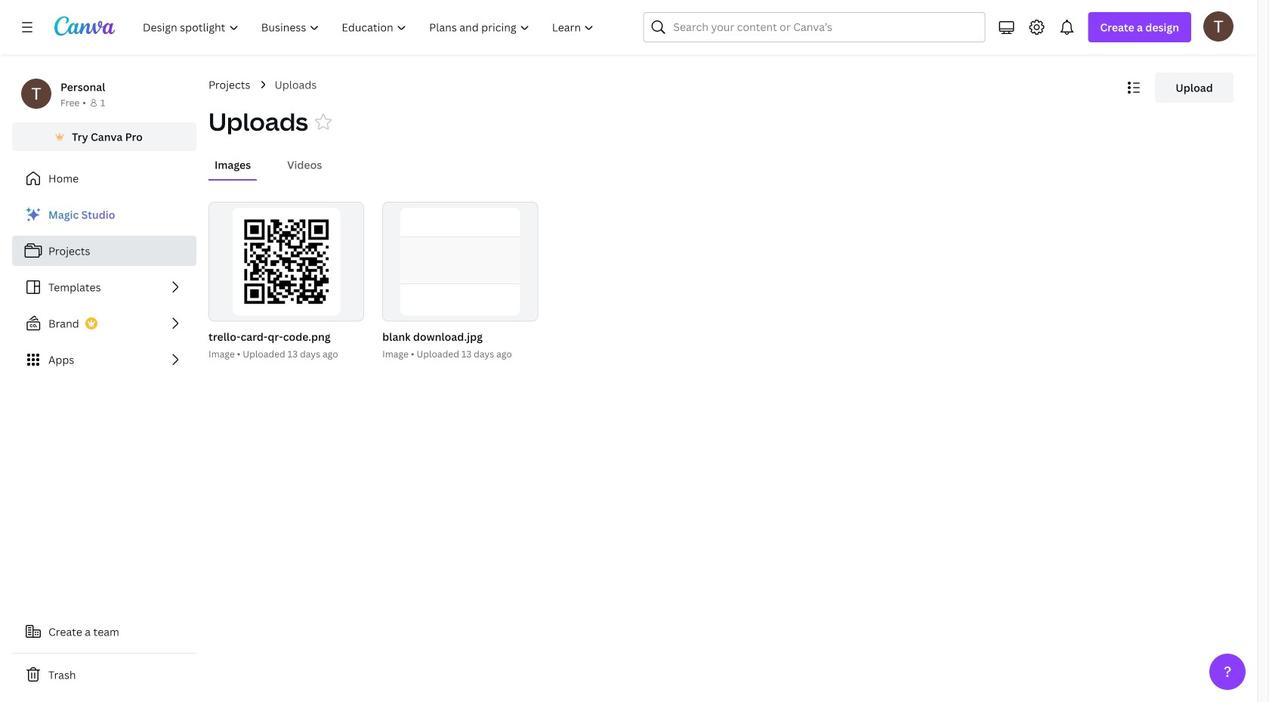 Task type: describe. For each thing, give the bounding box(es) containing it.
2 group from the left
[[209, 202, 364, 322]]

1 group from the left
[[206, 202, 364, 362]]

3 group from the left
[[380, 202, 538, 362]]

top level navigation element
[[133, 12, 607, 42]]



Task type: vqa. For each thing, say whether or not it's contained in the screenshot.
List
yes



Task type: locate. For each thing, give the bounding box(es) containing it.
Search search field
[[674, 13, 956, 42]]

4 group from the left
[[383, 202, 538, 322]]

None search field
[[644, 12, 986, 42]]

terry turtle image
[[1204, 11, 1234, 41]]

list
[[12, 200, 197, 375]]

group
[[206, 202, 364, 362], [209, 202, 364, 322], [380, 202, 538, 362], [383, 202, 538, 322]]



